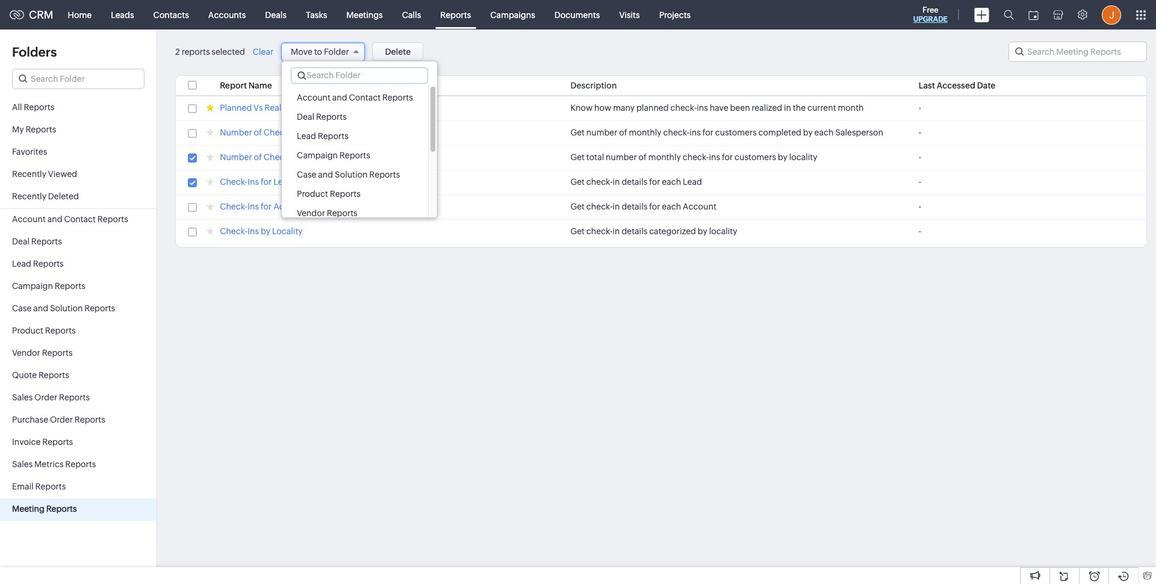 Task type: describe. For each thing, give the bounding box(es) containing it.
ins for leads
[[248, 177, 259, 187]]

this
[[338, 103, 352, 113]]

tasks link
[[296, 0, 337, 29]]

case inside case and solution reports option
[[297, 170, 317, 180]]

favorites
[[12, 147, 47, 157]]

completed
[[759, 128, 802, 137]]

projects
[[660, 10, 691, 20]]

vs
[[254, 103, 263, 113]]

move to folder
[[291, 47, 349, 57]]

meeting reports link
[[0, 499, 157, 521]]

contact for account and contact reports link
[[64, 215, 96, 224]]

product reports option
[[282, 184, 428, 204]]

the
[[793, 103, 806, 113]]

check- down the total
[[587, 177, 613, 187]]

list box containing account and contact reports
[[282, 85, 437, 223]]

vendor inside option
[[297, 208, 325, 218]]

number for number of check-ins by salesperson
[[220, 128, 252, 137]]

and down 'deleted'
[[47, 215, 62, 224]]

clear
[[253, 47, 274, 57]]

meetings link
[[337, 0, 393, 29]]

home
[[68, 10, 92, 20]]

recently viewed
[[12, 169, 77, 179]]

get total number of monthly check-ins for customers by locality
[[571, 152, 818, 162]]

planned
[[220, 103, 252, 113]]

report
[[220, 81, 247, 90]]

ins for locality
[[248, 227, 259, 236]]

move
[[291, 47, 313, 57]]

check-ins for leads
[[220, 177, 297, 187]]

for up "get check-in details for each account"
[[650, 177, 661, 187]]

many
[[614, 103, 635, 113]]

account and contact reports link
[[0, 209, 157, 231]]

accounts link
[[199, 0, 256, 29]]

invoice
[[12, 437, 41, 447]]

ins for have
[[697, 103, 709, 113]]

0 vertical spatial monthly
[[629, 128, 662, 137]]

deleted
[[48, 192, 79, 201]]

in left the
[[785, 103, 792, 113]]

- for get check-in details for each lead
[[919, 177, 922, 187]]

calls
[[402, 10, 421, 20]]

quote reports link
[[0, 365, 157, 387]]

details for account
[[622, 202, 648, 211]]

number of check-ins by salesperson
[[220, 128, 364, 137]]

reports right "all"
[[24, 102, 54, 112]]

0 horizontal spatial lead reports
[[12, 259, 64, 269]]

reports down quote reports link
[[59, 393, 90, 403]]

visits
[[620, 10, 640, 20]]

report name
[[220, 81, 272, 90]]

reports down 'sales order reports' link
[[75, 415, 105, 425]]

folder
[[324, 47, 349, 57]]

ins for for
[[690, 128, 701, 137]]

by inside number of check-ins by locality link
[[305, 152, 314, 162]]

in for get check-in details for each lead
[[613, 177, 620, 187]]

0 horizontal spatial deal reports
[[12, 237, 62, 246]]

number for number of check-ins by locality
[[220, 152, 252, 162]]

deal reports option
[[282, 107, 428, 127]]

check-ins for accounts link
[[220, 202, 311, 213]]

2
[[175, 47, 180, 57]]

get check-in details for each account
[[571, 202, 717, 211]]

deals
[[265, 10, 287, 20]]

get check-in details for each lead
[[571, 177, 703, 187]]

order for sales
[[34, 393, 57, 403]]

by inside check-ins by locality link
[[261, 227, 271, 236]]

and down the campaign reports link
[[33, 304, 48, 313]]

deal reports inside option
[[297, 112, 347, 122]]

folders
[[12, 45, 57, 60]]

deals link
[[256, 0, 296, 29]]

2 vertical spatial lead
[[12, 259, 31, 269]]

calls link
[[393, 0, 431, 29]]

in for get check-in details for each account
[[613, 202, 620, 211]]

reports down recently deleted 'link'
[[98, 215, 128, 224]]

case and solution reports option
[[282, 165, 428, 184]]

contact for list box containing account and contact reports
[[349, 93, 381, 102]]

vendor reports inside option
[[297, 208, 358, 218]]

case and solution reports link
[[0, 298, 157, 321]]

number of check-ins by locality link
[[220, 152, 347, 164]]

description
[[571, 81, 617, 90]]

1 vertical spatial locality
[[710, 227, 738, 236]]

case inside case and solution reports link
[[12, 304, 32, 313]]

1 vertical spatial campaign reports
[[12, 281, 85, 291]]

sales for sales order reports
[[12, 393, 33, 403]]

name
[[249, 81, 272, 90]]

number of check-ins by salesperson link
[[220, 128, 364, 139]]

recently deleted
[[12, 192, 79, 201]]

check- down "get check-in details for each account"
[[587, 227, 613, 236]]

1 vertical spatial lead
[[683, 177, 703, 187]]

deal reports link
[[0, 231, 157, 254]]

recently deleted link
[[0, 186, 157, 208]]

home link
[[58, 0, 101, 29]]

visits link
[[610, 0, 650, 29]]

reports down lead reports option
[[340, 151, 370, 160]]

0 vertical spatial accounts
[[208, 10, 246, 20]]

reports up quote reports
[[42, 348, 73, 358]]

solution inside option
[[335, 170, 368, 180]]

check- for leads
[[220, 177, 248, 187]]

get check-in details categorized by locality
[[571, 227, 738, 236]]

lead inside option
[[297, 131, 316, 141]]

invoice reports
[[12, 437, 73, 447]]

crm link
[[10, 8, 53, 21]]

contacts
[[153, 10, 189, 20]]

of up "get check-in details for each lead"
[[639, 152, 647, 162]]

sales metrics reports
[[12, 460, 96, 469]]

campaign reports inside option
[[297, 151, 370, 160]]

reports down 'product reports' option
[[327, 208, 358, 218]]

each for account
[[662, 202, 682, 211]]

to
[[314, 47, 322, 57]]

reports down search folder text field
[[383, 93, 413, 102]]

salesperson inside "link"
[[316, 128, 364, 137]]

0 horizontal spatial deal
[[12, 237, 30, 246]]

1 vertical spatial monthly
[[649, 152, 681, 162]]

check- up get total number of monthly check-ins for customers by locality
[[664, 128, 690, 137]]

for down get number of monthly check-ins for customers completed by each salesperson
[[722, 152, 733, 162]]

in for get check-in details categorized by locality
[[613, 227, 620, 236]]

planned
[[637, 103, 669, 113]]

reports down deal reports option
[[318, 131, 349, 141]]

Search Folder text field
[[292, 68, 428, 83]]

0 vertical spatial locality
[[790, 152, 818, 162]]

all
[[12, 102, 22, 112]]

1 vertical spatial campaign
[[12, 281, 53, 291]]

total
[[587, 152, 604, 162]]

month
[[353, 103, 379, 113]]

get for get total number of monthly check-ins for customers by locality
[[571, 152, 585, 162]]

of up check-ins for leads
[[254, 152, 262, 162]]

order for purchase
[[50, 415, 73, 425]]

been
[[731, 103, 751, 113]]

contacts link
[[144, 0, 199, 29]]

0 vertical spatial each
[[815, 128, 834, 137]]

Search Folder text field
[[13, 69, 144, 89]]

categorized
[[650, 227, 697, 236]]

reports down email reports link
[[46, 504, 77, 514]]

check-ins by locality
[[220, 227, 303, 236]]

0 horizontal spatial meetings
[[300, 103, 336, 113]]

delete
[[385, 47, 411, 57]]

0 horizontal spatial case and solution reports
[[12, 304, 115, 313]]

reports down lead reports link
[[55, 281, 85, 291]]

reports inside "link"
[[42, 437, 73, 447]]

1 vertical spatial locality
[[272, 227, 303, 236]]

my reports link
[[0, 119, 157, 142]]

selected
[[212, 47, 245, 57]]

by down the
[[804, 128, 813, 137]]

meeting
[[12, 504, 44, 514]]

email reports
[[12, 482, 66, 492]]

0 vertical spatial number
[[587, 128, 618, 137]]

leads link
[[101, 0, 144, 29]]

purchase
[[12, 415, 48, 425]]

1 vertical spatial accounts
[[274, 202, 311, 211]]

reports right "my" at the top left of the page
[[26, 125, 56, 134]]

by down completed
[[778, 152, 788, 162]]

free upgrade
[[914, 5, 948, 23]]

planned vs realized meetings this month link
[[220, 103, 379, 114]]

know how many planned check-ins have been realized in the current month
[[571, 103, 864, 113]]

reports down deal reports link
[[33, 259, 64, 269]]

reports inside option
[[370, 170, 400, 180]]

metrics
[[34, 460, 64, 469]]



Task type: vqa. For each thing, say whether or not it's contained in the screenshot.
'Ins' inside CHECK-INS FOR LEADS link
yes



Task type: locate. For each thing, give the bounding box(es) containing it.
ins for accounts
[[248, 202, 259, 211]]

number of check-ins by locality
[[220, 152, 347, 162]]

vendor reports up quote reports
[[12, 348, 73, 358]]

and
[[332, 93, 347, 102], [318, 170, 333, 180], [47, 215, 62, 224], [33, 304, 48, 313]]

solution down the campaign reports link
[[50, 304, 83, 313]]

accounts up check-ins by locality
[[274, 202, 311, 211]]

ins down check-ins for accounts link
[[248, 227, 259, 236]]

recently down favorites
[[12, 169, 46, 179]]

0 horizontal spatial vendor reports
[[12, 348, 73, 358]]

of down many
[[620, 128, 628, 137]]

1 recently from the top
[[12, 169, 46, 179]]

1 horizontal spatial product
[[297, 189, 328, 199]]

0 vertical spatial contact
[[349, 93, 381, 102]]

account inside option
[[297, 93, 331, 102]]

sales inside "link"
[[12, 460, 33, 469]]

locality down check-ins for accounts link
[[272, 227, 303, 236]]

campaign reports option
[[282, 146, 428, 165]]

meeting reports
[[12, 504, 77, 514]]

0 vertical spatial account
[[297, 93, 331, 102]]

0 vertical spatial customers
[[716, 128, 757, 137]]

check- down check-ins for accounts link
[[220, 227, 248, 236]]

account and contact reports down recently deleted 'link'
[[12, 215, 128, 224]]

recently viewed link
[[0, 164, 157, 186]]

number
[[587, 128, 618, 137], [606, 152, 637, 162]]

number up check-ins for leads
[[220, 152, 252, 162]]

my
[[12, 125, 24, 134]]

campaign reports down lead reports option
[[297, 151, 370, 160]]

ins down 'check-ins for leads' link
[[248, 202, 259, 211]]

1 horizontal spatial vendor
[[297, 208, 325, 218]]

product inside product reports link
[[12, 326, 43, 336]]

campaigns
[[491, 10, 536, 20]]

of
[[254, 128, 262, 137], [620, 128, 628, 137], [254, 152, 262, 162], [639, 152, 647, 162]]

viewed
[[48, 169, 77, 179]]

sales for sales metrics reports
[[12, 460, 33, 469]]

campaign
[[297, 151, 338, 160], [12, 281, 53, 291]]

5 - from the top
[[919, 202, 922, 211]]

know
[[571, 103, 593, 113]]

planned vs realized meetings this month
[[220, 103, 379, 113]]

0 vertical spatial lead reports
[[297, 131, 349, 141]]

details for lead
[[622, 177, 648, 187]]

account up categorized
[[683, 202, 717, 211]]

1 vertical spatial vendor
[[12, 348, 40, 358]]

account for list box containing account and contact reports
[[297, 93, 331, 102]]

2 vertical spatial ins
[[709, 152, 721, 162]]

Move to Folder field
[[281, 43, 365, 61]]

recently for recently viewed
[[12, 169, 46, 179]]

1 horizontal spatial leads
[[274, 177, 297, 187]]

details up "get check-in details for each account"
[[622, 177, 648, 187]]

0 horizontal spatial case
[[12, 304, 32, 313]]

1 number from the top
[[220, 128, 252, 137]]

0 vertical spatial vendor reports
[[297, 208, 358, 218]]

2 horizontal spatial account
[[683, 202, 717, 211]]

for down know how many planned check-ins have been realized in the current month
[[703, 128, 714, 137]]

contact up month
[[349, 93, 381, 102]]

0 vertical spatial product
[[297, 189, 328, 199]]

by inside number of check-ins by salesperson "link"
[[305, 128, 314, 137]]

1 vertical spatial account
[[683, 202, 717, 211]]

and up this
[[332, 93, 347, 102]]

1 horizontal spatial vendor reports
[[297, 208, 358, 218]]

1 vertical spatial case
[[12, 304, 32, 313]]

details for locality
[[622, 227, 648, 236]]

invoice reports link
[[0, 432, 157, 454]]

check- for accounts
[[220, 202, 248, 211]]

get for get check-in details categorized by locality
[[571, 227, 585, 236]]

and inside option
[[318, 170, 333, 180]]

ins inside number of check-ins by salesperson "link"
[[291, 128, 303, 137]]

0 vertical spatial vendor
[[297, 208, 325, 218]]

check-
[[671, 103, 697, 113], [664, 128, 690, 137], [683, 152, 709, 162], [587, 177, 613, 187], [587, 202, 613, 211], [587, 227, 613, 236]]

1 vertical spatial recently
[[12, 192, 46, 201]]

number down planned
[[220, 128, 252, 137]]

leads
[[111, 10, 134, 20], [274, 177, 297, 187]]

0 vertical spatial case
[[297, 170, 317, 180]]

1 horizontal spatial case
[[297, 170, 317, 180]]

reports
[[182, 47, 210, 57]]

campaign reports down lead reports link
[[12, 281, 85, 291]]

campaign inside option
[[297, 151, 338, 160]]

- for get check-in details categorized by locality
[[919, 227, 922, 236]]

account up planned vs realized meetings this month
[[297, 93, 331, 102]]

2 vertical spatial account
[[12, 215, 46, 224]]

purchase order reports link
[[0, 410, 157, 432]]

0 horizontal spatial product
[[12, 326, 43, 336]]

all reports link
[[0, 97, 157, 119]]

1 horizontal spatial campaign
[[297, 151, 338, 160]]

0 vertical spatial lead
[[297, 131, 316, 141]]

sales order reports
[[12, 393, 90, 403]]

check-ins for accounts
[[220, 202, 311, 211]]

number down how
[[587, 128, 618, 137]]

1 horizontal spatial deal
[[297, 112, 315, 122]]

how
[[595, 103, 612, 113]]

account for account and contact reports link
[[12, 215, 46, 224]]

1 vertical spatial number
[[220, 152, 252, 162]]

accounts up selected
[[208, 10, 246, 20]]

get for get number of monthly check-ins for customers completed by each salesperson
[[571, 128, 585, 137]]

-
[[919, 103, 922, 113], [919, 128, 922, 137], [919, 152, 922, 162], [919, 177, 922, 187], [919, 202, 922, 211], [919, 227, 922, 236]]

salesperson down month
[[836, 128, 884, 137]]

reports down case and solution reports link
[[45, 326, 76, 336]]

ins down planned vs realized meetings this month link
[[291, 128, 303, 137]]

Search Meeting Reports text field
[[1010, 42, 1147, 61]]

0 vertical spatial deal reports
[[297, 112, 347, 122]]

6 - from the top
[[919, 227, 922, 236]]

in down "get check-in details for each lead"
[[613, 202, 620, 211]]

date
[[978, 81, 996, 90]]

- for get number of monthly check-ins for customers completed by each salesperson
[[919, 128, 922, 137]]

4 get from the top
[[571, 202, 585, 211]]

case and solution reports inside option
[[297, 170, 400, 180]]

each for lead
[[662, 177, 682, 187]]

each down get total number of monthly check-ins for customers by locality
[[662, 177, 682, 187]]

0 horizontal spatial campaign reports
[[12, 281, 85, 291]]

by right categorized
[[698, 227, 708, 236]]

1 vertical spatial deal
[[12, 237, 30, 246]]

0 horizontal spatial account
[[12, 215, 46, 224]]

1 vertical spatial vendor reports
[[12, 348, 73, 358]]

2 get from the top
[[571, 152, 585, 162]]

number inside "link"
[[220, 128, 252, 137]]

lead reports option
[[282, 127, 428, 146]]

customers down completed
[[735, 152, 777, 162]]

check- down "realized"
[[264, 128, 292, 137]]

0 horizontal spatial accounts
[[208, 10, 246, 20]]

0 vertical spatial ins
[[697, 103, 709, 113]]

in
[[785, 103, 792, 113], [613, 177, 620, 187], [613, 202, 620, 211], [613, 227, 620, 236]]

product down number of check-ins by locality link
[[297, 189, 328, 199]]

of inside "link"
[[254, 128, 262, 137]]

get
[[571, 128, 585, 137], [571, 152, 585, 162], [571, 177, 585, 187], [571, 202, 585, 211], [571, 227, 585, 236]]

by down number of check-ins by salesperson "link"
[[305, 152, 314, 162]]

by down planned vs realized meetings this month link
[[305, 128, 314, 137]]

reports down the campaign reports link
[[84, 304, 115, 313]]

last accessed date
[[919, 81, 996, 90]]

sales down quote
[[12, 393, 33, 403]]

in down "get check-in details for each account"
[[613, 227, 620, 236]]

solution down campaign reports option
[[335, 170, 368, 180]]

lead reports inside option
[[297, 131, 349, 141]]

1 vertical spatial each
[[662, 177, 682, 187]]

1 vertical spatial details
[[622, 202, 648, 211]]

1 horizontal spatial contact
[[349, 93, 381, 102]]

account and contact reports up this
[[297, 93, 413, 102]]

case and solution reports down campaign reports option
[[297, 170, 400, 180]]

0 horizontal spatial account and contact reports
[[12, 215, 128, 224]]

reports up lead reports option
[[316, 112, 347, 122]]

1 horizontal spatial locality
[[790, 152, 818, 162]]

1 vertical spatial ins
[[690, 128, 701, 137]]

0 horizontal spatial leads
[[111, 10, 134, 20]]

1 vertical spatial sales
[[12, 460, 33, 469]]

recently inside 'link'
[[12, 192, 46, 201]]

lead reports down this
[[297, 131, 349, 141]]

0 vertical spatial locality
[[316, 152, 347, 162]]

0 horizontal spatial salesperson
[[316, 128, 364, 137]]

1 vertical spatial account and contact reports
[[12, 215, 128, 224]]

1 horizontal spatial lead reports
[[297, 131, 349, 141]]

reports up sales order reports
[[38, 371, 69, 380]]

2 horizontal spatial lead
[[683, 177, 703, 187]]

salesperson down deal reports option
[[316, 128, 364, 137]]

check- inside "link"
[[264, 128, 292, 137]]

product reports inside option
[[297, 189, 361, 199]]

quote reports
[[12, 371, 69, 380]]

- for get check-in details for each account
[[919, 202, 922, 211]]

reports link
[[431, 0, 481, 29]]

leads down number of check-ins by locality link
[[274, 177, 297, 187]]

case and solution reports down the campaign reports link
[[12, 304, 115, 313]]

product inside 'product reports' option
[[297, 189, 328, 199]]

campaigns link
[[481, 0, 545, 29]]

0 horizontal spatial locality
[[272, 227, 303, 236]]

leads right home
[[111, 10, 134, 20]]

1 vertical spatial order
[[50, 415, 73, 425]]

customers
[[716, 128, 757, 137], [735, 152, 777, 162]]

for
[[703, 128, 714, 137], [722, 152, 733, 162], [261, 177, 272, 187], [650, 177, 661, 187], [261, 202, 272, 211], [650, 202, 661, 211]]

check-ins for leads link
[[220, 177, 297, 189]]

check- for locality
[[220, 227, 248, 236]]

1 - from the top
[[919, 103, 922, 113]]

account and contact reports
[[297, 93, 413, 102], [12, 215, 128, 224]]

1 salesperson from the left
[[316, 128, 364, 137]]

1 vertical spatial contact
[[64, 215, 96, 224]]

documents
[[555, 10, 600, 20]]

0 horizontal spatial product reports
[[12, 326, 76, 336]]

and inside option
[[332, 93, 347, 102]]

1 details from the top
[[622, 177, 648, 187]]

by down check-ins for accounts link
[[261, 227, 271, 236]]

2 sales from the top
[[12, 460, 33, 469]]

0 vertical spatial case and solution reports
[[297, 170, 400, 180]]

salesperson
[[316, 128, 364, 137], [836, 128, 884, 137]]

0 horizontal spatial vendor
[[12, 348, 40, 358]]

product reports down case and solution reports link
[[12, 326, 76, 336]]

1 vertical spatial lead reports
[[12, 259, 64, 269]]

ins inside check-ins for accounts link
[[248, 202, 259, 211]]

sales order reports link
[[0, 387, 157, 410]]

0 vertical spatial solution
[[335, 170, 368, 180]]

1 vertical spatial customers
[[735, 152, 777, 162]]

last
[[919, 81, 936, 90]]

delete button
[[373, 42, 424, 61]]

1 horizontal spatial account
[[297, 93, 331, 102]]

1 get from the top
[[571, 128, 585, 137]]

reports down purchase order reports
[[42, 437, 73, 447]]

account and contact reports inside option
[[297, 93, 413, 102]]

1 vertical spatial leads
[[274, 177, 297, 187]]

0 vertical spatial leads
[[111, 10, 134, 20]]

0 vertical spatial recently
[[12, 169, 46, 179]]

monthly down the planned
[[629, 128, 662, 137]]

5 get from the top
[[571, 227, 585, 236]]

check- right the planned
[[671, 103, 697, 113]]

each up categorized
[[662, 202, 682, 211]]

0 vertical spatial order
[[34, 393, 57, 403]]

2 reports selected
[[175, 47, 245, 57]]

vendor reports option
[[282, 204, 428, 223]]

sales metrics reports link
[[0, 454, 157, 477]]

ins
[[291, 128, 303, 137], [291, 152, 303, 162], [248, 177, 259, 187], [248, 202, 259, 211], [248, 227, 259, 236]]

1 vertical spatial solution
[[50, 304, 83, 313]]

campaign down lead reports link
[[12, 281, 53, 291]]

product reports link
[[0, 321, 157, 343]]

0 horizontal spatial lead
[[12, 259, 31, 269]]

reports up the vendor reports option
[[330, 189, 361, 199]]

1 horizontal spatial meetings
[[347, 10, 383, 20]]

ins inside 'check-ins for leads' link
[[248, 177, 259, 187]]

reports down metrics
[[35, 482, 66, 492]]

3 - from the top
[[919, 152, 922, 162]]

list box
[[282, 85, 437, 223]]

0 horizontal spatial campaign
[[12, 281, 53, 291]]

4 - from the top
[[919, 177, 922, 187]]

and down campaign reports option
[[318, 170, 333, 180]]

check- down 'check-ins for leads' link
[[220, 202, 248, 211]]

1 vertical spatial deal reports
[[12, 237, 62, 246]]

vendor reports
[[297, 208, 358, 218], [12, 348, 73, 358]]

1 horizontal spatial lead
[[297, 131, 316, 141]]

favorites link
[[0, 142, 157, 164]]

product reports
[[297, 189, 361, 199], [12, 326, 76, 336]]

vendor up quote
[[12, 348, 40, 358]]

month
[[838, 103, 864, 113]]

campaign down number of check-ins by salesperson "link"
[[297, 151, 338, 160]]

0 vertical spatial number
[[220, 128, 252, 137]]

ins inside number of check-ins by locality link
[[291, 152, 303, 162]]

1 vertical spatial number
[[606, 152, 637, 162]]

order down quote reports
[[34, 393, 57, 403]]

product reports up the vendor reports option
[[297, 189, 361, 199]]

2 recently from the top
[[12, 192, 46, 201]]

customers down been
[[716, 128, 757, 137]]

3 details from the top
[[622, 227, 648, 236]]

2 salesperson from the left
[[836, 128, 884, 137]]

lead reports down deal reports link
[[12, 259, 64, 269]]

check- down get number of monthly check-ins for customers completed by each salesperson
[[683, 152, 709, 162]]

1 vertical spatial case and solution reports
[[12, 304, 115, 313]]

contact inside account and contact reports link
[[64, 215, 96, 224]]

2 vertical spatial details
[[622, 227, 648, 236]]

email
[[12, 482, 33, 492]]

1 horizontal spatial campaign reports
[[297, 151, 370, 160]]

1 horizontal spatial case and solution reports
[[297, 170, 400, 180]]

0 vertical spatial campaign reports
[[297, 151, 370, 160]]

account and contact reports option
[[282, 88, 428, 107]]

2 number from the top
[[220, 152, 252, 162]]

recently for recently deleted
[[12, 192, 46, 201]]

each down current
[[815, 128, 834, 137]]

lead
[[297, 131, 316, 141], [683, 177, 703, 187], [12, 259, 31, 269]]

reports down account and contact reports link
[[31, 237, 62, 246]]

check- down "get check-in details for each lead"
[[587, 202, 613, 211]]

0 vertical spatial details
[[622, 177, 648, 187]]

1 horizontal spatial accounts
[[274, 202, 311, 211]]

my reports
[[12, 125, 56, 134]]

reports down the invoice reports "link"
[[65, 460, 96, 469]]

monthly
[[629, 128, 662, 137], [649, 152, 681, 162]]

all reports
[[12, 102, 54, 112]]

1 vertical spatial meetings
[[300, 103, 336, 113]]

monthly up "get check-in details for each lead"
[[649, 152, 681, 162]]

each
[[815, 128, 834, 137], [662, 177, 682, 187], [662, 202, 682, 211]]

deal inside option
[[297, 112, 315, 122]]

0 vertical spatial sales
[[12, 393, 33, 403]]

for up the get check-in details categorized by locality
[[650, 202, 661, 211]]

1 vertical spatial product
[[12, 326, 43, 336]]

1 horizontal spatial account and contact reports
[[297, 93, 413, 102]]

check-ins by locality link
[[220, 227, 303, 238]]

sales
[[12, 393, 33, 403], [12, 460, 33, 469]]

ins up check-ins for accounts
[[248, 177, 259, 187]]

check-
[[264, 128, 292, 137], [264, 152, 292, 162], [220, 177, 248, 187], [220, 202, 248, 211], [220, 227, 248, 236]]

reports inside "link"
[[65, 460, 96, 469]]

recently
[[12, 169, 46, 179], [12, 192, 46, 201]]

campaign reports
[[297, 151, 370, 160], [12, 281, 85, 291]]

free
[[923, 5, 939, 14]]

deal reports down the "recently deleted"
[[12, 237, 62, 246]]

locality
[[316, 152, 347, 162], [272, 227, 303, 236]]

- for know how many planned check-ins have been realized in the current month
[[919, 103, 922, 113]]

get for get check-in details for each account
[[571, 202, 585, 211]]

details down "get check-in details for each lead"
[[622, 202, 648, 211]]

1 sales from the top
[[12, 393, 33, 403]]

crm
[[29, 8, 53, 21]]

ins inside check-ins by locality link
[[248, 227, 259, 236]]

documents link
[[545, 0, 610, 29]]

solution
[[335, 170, 368, 180], [50, 304, 83, 313]]

meetings
[[347, 10, 383, 20], [300, 103, 336, 113]]

1 horizontal spatial salesperson
[[836, 128, 884, 137]]

locality down completed
[[790, 152, 818, 162]]

for down 'check-ins for leads' link
[[261, 202, 272, 211]]

email reports link
[[0, 477, 157, 499]]

1 horizontal spatial solution
[[335, 170, 368, 180]]

0 vertical spatial campaign
[[297, 151, 338, 160]]

in up "get check-in details for each account"
[[613, 177, 620, 187]]

recently down recently viewed
[[12, 192, 46, 201]]

deal reports up number of check-ins by salesperson
[[297, 112, 347, 122]]

accounts
[[208, 10, 246, 20], [274, 202, 311, 211]]

3 get from the top
[[571, 177, 585, 187]]

locality up case and solution reports option at top
[[316, 152, 347, 162]]

get for get check-in details for each lead
[[571, 177, 585, 187]]

purchase order reports
[[12, 415, 105, 425]]

details down "get check-in details for each account"
[[622, 227, 648, 236]]

0 horizontal spatial locality
[[710, 227, 738, 236]]

meetings up folder
[[347, 10, 383, 20]]

lead reports link
[[0, 254, 157, 276]]

2 details from the top
[[622, 202, 648, 211]]

contact inside "account and contact reports" option
[[349, 93, 381, 102]]

for up check-ins for accounts
[[261, 177, 272, 187]]

realized
[[752, 103, 783, 113]]

- for get total number of monthly check-ins for customers by locality
[[919, 152, 922, 162]]

quote
[[12, 371, 37, 380]]

reports right calls at top
[[441, 10, 471, 20]]

1 vertical spatial product reports
[[12, 326, 76, 336]]

check- down number of check-ins by salesperson "link"
[[264, 152, 292, 162]]

2 - from the top
[[919, 128, 922, 137]]

product
[[297, 189, 328, 199], [12, 326, 43, 336]]

locality right categorized
[[710, 227, 738, 236]]

0 horizontal spatial solution
[[50, 304, 83, 313]]



